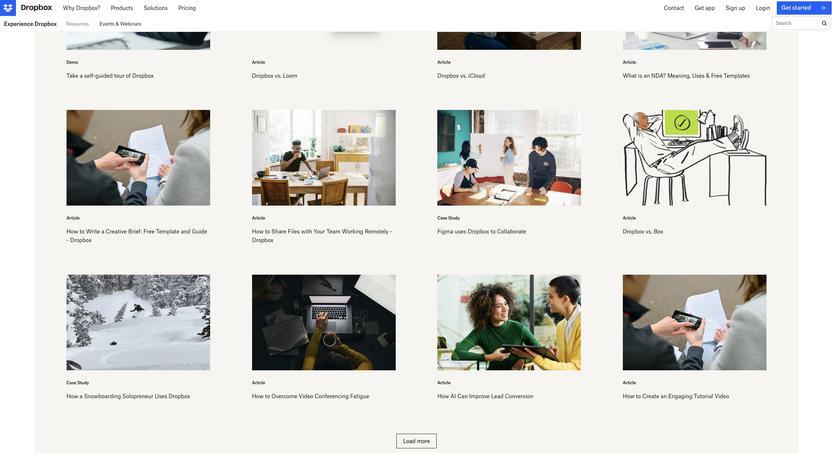 Task type: describe. For each thing, give the bounding box(es) containing it.
take a self-guided tour of dropbox
[[67, 72, 154, 79]]

article for how to create an engaging tutorial video
[[623, 381, 637, 386]]

how for how a snowboarding solopreneur uses dropbox
[[67, 394, 78, 400]]

article for dropbox vs. loom
[[252, 60, 265, 65]]

brief:
[[128, 229, 142, 235]]

fatigue
[[351, 394, 370, 400]]

get app button
[[722, 0, 753, 16]]

sign in
[[758, 5, 776, 11]]

dropbox vs. box link
[[623, 229, 664, 235]]

how ai can improve lead conversion
[[438, 394, 534, 400]]

a for snowboarding
[[80, 394, 83, 400]]

what
[[623, 72, 637, 79]]

vs. for icloud
[[461, 72, 467, 79]]

article for how to share files with your team working remotely - dropbox
[[252, 216, 265, 221]]

article for how to write a creative brief: free template and guide - dropbox
[[67, 216, 80, 221]]

conferencing
[[315, 394, 349, 400]]

can
[[458, 394, 468, 400]]

icloud
[[469, 72, 485, 79]]

how to share files with your team working remotely - dropbox
[[252, 229, 392, 244]]

tour
[[114, 72, 125, 79]]

figma
[[438, 229, 454, 235]]

to for free
[[80, 229, 85, 235]]

vs. for loom
[[275, 72, 282, 79]]

1 video from the left
[[299, 394, 314, 400]]

how to create an engaging tutorial video link
[[623, 394, 730, 400]]

1 horizontal spatial free
[[712, 72, 723, 79]]

article for dropbox vs. icloud
[[438, 60, 451, 65]]

products
[[109, 5, 131, 11]]

contact button
[[691, 0, 722, 16]]

pricing link
[[171, 0, 199, 16]]

experience dropbox
[[4, 20, 57, 27]]

how ai can improve lead conversion link
[[438, 394, 534, 400]]

improve
[[470, 394, 490, 400]]

tutorial
[[694, 394, 714, 400]]

get started
[[788, 5, 817, 11]]

started
[[799, 5, 817, 11]]

demo
[[67, 60, 78, 65]]

study for uses
[[449, 216, 460, 221]]

why
[[61, 5, 73, 11]]

a inside how to write a creative brief: free template and guide - dropbox
[[102, 229, 104, 235]]

how to overcome video conferencing fatigue link
[[252, 394, 370, 400]]

sign
[[758, 5, 770, 11]]

is
[[639, 72, 643, 79]]

figma uses dropbox to collaborate link
[[438, 229, 527, 235]]

webinars
[[120, 21, 141, 27]]

experience dropbox link
[[0, 16, 61, 32]]

how for how to share files with your team working remotely - dropbox
[[252, 229, 264, 235]]

how to overcome video conferencing fatigue
[[252, 394, 370, 400]]

meaning,
[[668, 72, 691, 79]]

app
[[738, 5, 747, 11]]

dropbox vs. icloud
[[438, 72, 485, 79]]

how to share files with your team working remotely - dropbox link
[[252, 229, 392, 244]]

load
[[403, 439, 416, 445]]

four people working at a whiteboard and table image
[[438, 110, 582, 206]]

products button
[[104, 0, 137, 16]]

what is an nda? meaning, uses & free templates
[[623, 72, 750, 79]]

snowboarding
[[84, 394, 121, 400]]

- inside how to write a creative brief: free template and guide - dropbox
[[67, 237, 69, 244]]

collaborate
[[497, 229, 527, 235]]

solopreneur
[[122, 394, 153, 400]]

case for figma
[[438, 216, 448, 221]]

remotely
[[365, 229, 389, 235]]

working
[[342, 229, 364, 235]]

events & webinars link
[[100, 16, 141, 32]]

to for video
[[636, 394, 641, 400]]

guide
[[192, 229, 207, 235]]

get for get app
[[727, 5, 737, 11]]

how a snowboarding solopreneur uses dropbox link
[[67, 394, 190, 400]]

1 horizontal spatial an
[[661, 394, 667, 400]]

study for a
[[77, 381, 89, 386]]

free inside how to write a creative brief: free template and guide - dropbox
[[144, 229, 155, 235]]

get started link
[[783, 1, 832, 15]]

load more
[[403, 439, 430, 445]]

loom
[[283, 72, 298, 79]]

figma uses dropbox to collaborate
[[438, 229, 527, 235]]

a for self-
[[80, 72, 83, 79]]

overcome
[[272, 394, 298, 400]]

to left overcome
[[265, 394, 270, 400]]

how for how ai can improve lead conversion
[[438, 394, 449, 400]]

sign in link
[[758, 1, 776, 15]]

how for how to create an engaging tutorial video
[[623, 394, 635, 400]]

files
[[288, 229, 300, 235]]

self-
[[84, 72, 95, 79]]

load more button
[[397, 435, 437, 449]]

how to write a creative brief: free template and guide - dropbox
[[67, 229, 207, 244]]

get for get started
[[788, 5, 797, 11]]

how to create an engaging tutorial video
[[623, 394, 730, 400]]

dropbox vs. loom
[[252, 72, 298, 79]]

dropbox vs. loom link
[[252, 72, 298, 79]]



Task type: locate. For each thing, give the bounding box(es) containing it.
get inside button
[[727, 5, 737, 11]]

0 horizontal spatial study
[[77, 381, 89, 386]]

how left share
[[252, 229, 264, 235]]

dropbox inside how to share files with your team working remotely - dropbox
[[252, 237, 274, 244]]

solutions
[[142, 5, 166, 11]]

team
[[327, 229, 341, 235]]

events
[[100, 21, 115, 27]]

0 vertical spatial an
[[644, 72, 650, 79]]

0 vertical spatial free
[[712, 72, 723, 79]]

to left create on the bottom of page
[[636, 394, 641, 400]]

take a self-guided tour of dropbox link
[[67, 72, 154, 79]]

vs.
[[275, 72, 282, 79], [461, 72, 467, 79], [646, 229, 653, 235]]

0 vertical spatial uses
[[693, 72, 705, 79]]

how left write
[[67, 229, 78, 235]]

to
[[80, 229, 85, 235], [265, 229, 270, 235], [491, 229, 496, 235], [265, 394, 270, 400], [636, 394, 641, 400]]

case study
[[438, 216, 460, 221], [67, 381, 89, 386]]

case for how
[[67, 381, 76, 386]]

how inside how to write a creative brief: free template and guide - dropbox
[[67, 229, 78, 235]]

article for dropbox vs. box
[[623, 216, 637, 221]]

how for how to write a creative brief: free template and guide - dropbox
[[67, 229, 78, 235]]

article for what is an nda? meaning, uses & free templates
[[623, 60, 637, 65]]

uses
[[693, 72, 705, 79], [155, 394, 167, 400]]

- inside how to share files with your team working remotely - dropbox
[[390, 229, 392, 235]]

how left ai
[[438, 394, 449, 400]]

video right tutorial
[[715, 394, 730, 400]]

resources link
[[66, 16, 89, 32]]

case study up figma
[[438, 216, 460, 221]]

template
[[156, 229, 180, 235]]

engaging
[[669, 394, 693, 400]]

0 horizontal spatial case study
[[67, 381, 89, 386]]

1 vertical spatial free
[[144, 229, 155, 235]]

get left app
[[727, 5, 737, 11]]

0 horizontal spatial free
[[144, 229, 155, 235]]

dropbox inside how to write a creative brief: free template and guide - dropbox
[[70, 237, 92, 244]]

get left started
[[788, 5, 797, 11]]

article for how ai can improve lead conversion
[[438, 381, 451, 386]]

a
[[80, 72, 83, 79], [102, 229, 104, 235], [80, 394, 83, 400]]

1 horizontal spatial -
[[390, 229, 392, 235]]

1 vertical spatial -
[[67, 237, 69, 244]]

1 horizontal spatial case study
[[438, 216, 460, 221]]

0 horizontal spatial an
[[644, 72, 650, 79]]

an right create on the bottom of page
[[661, 394, 667, 400]]

&
[[116, 21, 119, 27], [707, 72, 710, 79]]

experience
[[4, 20, 33, 27]]

case study for how
[[67, 381, 89, 386]]

& right events
[[116, 21, 119, 27]]

to left share
[[265, 229, 270, 235]]

how
[[67, 229, 78, 235], [252, 229, 264, 235], [67, 394, 78, 400], [252, 394, 264, 400], [438, 394, 449, 400], [623, 394, 635, 400]]

0 horizontal spatial get
[[727, 5, 737, 11]]

1 horizontal spatial vs.
[[461, 72, 467, 79]]

creative
[[106, 229, 127, 235]]

& right meaning,
[[707, 72, 710, 79]]

search
[[777, 20, 792, 26]]

how to write a creative brief: free template and guide - dropbox link
[[67, 229, 207, 244]]

resources
[[66, 21, 89, 27]]

vs. left icloud
[[461, 72, 467, 79]]

what is an nda? meaning, uses & free templates link
[[623, 72, 750, 79]]

dropbox vs. icloud link
[[438, 72, 485, 79]]

2 video from the left
[[715, 394, 730, 400]]

0 horizontal spatial video
[[299, 394, 314, 400]]

an over-the-shoulder view of a person holding a phone to review footage, while another consults a script. image
[[67, 110, 210, 206]]

article for how to overcome video conferencing fatigue
[[252, 381, 265, 386]]

1 horizontal spatial &
[[707, 72, 710, 79]]

0 horizontal spatial uses
[[155, 394, 167, 400]]

0 horizontal spatial &
[[116, 21, 119, 27]]

1 get from the left
[[727, 5, 737, 11]]

of
[[126, 72, 131, 79]]

0 vertical spatial -
[[390, 229, 392, 235]]

pricing
[[176, 5, 194, 11]]

get app
[[727, 5, 747, 11]]

a person working from home sips a drink while checking their computer and sitting at the kitchen table. image
[[252, 110, 396, 206]]

free right brief:
[[144, 229, 155, 235]]

templates
[[724, 72, 750, 79]]

search image
[[823, 21, 827, 26]]

to left collaborate
[[491, 229, 496, 235]]

0 horizontal spatial vs.
[[275, 72, 282, 79]]

dropbox vs. box
[[623, 229, 664, 235]]

contact
[[696, 5, 717, 11]]

case study up the snowboarding
[[67, 381, 89, 386]]

None search field
[[773, 17, 820, 33]]

free left templates
[[712, 72, 723, 79]]

vs. left "loom"
[[275, 72, 282, 79]]

uses
[[455, 229, 467, 235]]

someone typing on a tablet image
[[67, 0, 210, 50]]

1 vertical spatial case
[[67, 381, 76, 386]]

conversion
[[505, 394, 534, 400]]

to inside how to share files with your team working remotely - dropbox
[[265, 229, 270, 235]]

free
[[712, 72, 723, 79], [144, 229, 155, 235]]

dropbox?
[[74, 5, 98, 11]]

with
[[301, 229, 312, 235]]

2 vertical spatial a
[[80, 394, 83, 400]]

to inside how to write a creative brief: free template and guide - dropbox
[[80, 229, 85, 235]]

in
[[771, 5, 776, 11]]

study
[[449, 216, 460, 221], [77, 381, 89, 386]]

0 horizontal spatial -
[[67, 237, 69, 244]]

events & webinars
[[100, 21, 141, 27]]

uses right solopreneur
[[155, 394, 167, 400]]

uses right meaning,
[[693, 72, 705, 79]]

1 horizontal spatial study
[[449, 216, 460, 221]]

your
[[314, 229, 325, 235]]

1 horizontal spatial video
[[715, 394, 730, 400]]

how a snowboarding solopreneur uses dropbox
[[67, 394, 190, 400]]

vs. left box
[[646, 229, 653, 235]]

2 horizontal spatial vs.
[[646, 229, 653, 235]]

share
[[272, 229, 287, 235]]

how inside how to share files with your team working remotely - dropbox
[[252, 229, 264, 235]]

ai
[[451, 394, 456, 400]]

a left the snowboarding
[[80, 394, 83, 400]]

1 vertical spatial uses
[[155, 394, 167, 400]]

1 vertical spatial &
[[707, 72, 710, 79]]

why dropbox?
[[61, 5, 98, 11]]

get
[[727, 5, 737, 11], [788, 5, 797, 11]]

box
[[654, 229, 664, 235]]

video
[[299, 394, 314, 400], [715, 394, 730, 400]]

0 horizontal spatial case
[[67, 381, 76, 386]]

an
[[644, 72, 650, 79], [661, 394, 667, 400]]

create
[[643, 394, 660, 400]]

a right write
[[102, 229, 104, 235]]

nda?
[[652, 72, 667, 79]]

0 vertical spatial case study
[[438, 216, 460, 221]]

take
[[67, 72, 78, 79]]

1 horizontal spatial get
[[788, 5, 797, 11]]

solutions button
[[137, 0, 171, 16]]

write
[[86, 229, 100, 235]]

1 vertical spatial case study
[[67, 381, 89, 386]]

1 horizontal spatial uses
[[693, 72, 705, 79]]

how left create on the bottom of page
[[623, 394, 635, 400]]

more
[[417, 439, 430, 445]]

1 vertical spatial study
[[77, 381, 89, 386]]

video right overcome
[[299, 394, 314, 400]]

0 vertical spatial study
[[449, 216, 460, 221]]

study up the snowboarding
[[77, 381, 89, 386]]

1 horizontal spatial case
[[438, 216, 448, 221]]

dropbox
[[35, 20, 57, 27], [132, 72, 154, 79], [252, 72, 274, 79], [438, 72, 459, 79], [468, 229, 490, 235], [623, 229, 645, 235], [70, 237, 92, 244], [252, 237, 274, 244], [169, 394, 190, 400]]

lead
[[491, 394, 504, 400]]

a left self-
[[80, 72, 83, 79]]

1 vertical spatial a
[[102, 229, 104, 235]]

study up uses
[[449, 216, 460, 221]]

why dropbox? button
[[56, 0, 104, 16]]

0 vertical spatial &
[[116, 21, 119, 27]]

-
[[390, 229, 392, 235], [67, 237, 69, 244]]

0 vertical spatial a
[[80, 72, 83, 79]]

case study for figma
[[438, 216, 460, 221]]

to for team
[[265, 229, 270, 235]]

to left write
[[80, 229, 85, 235]]

vs. for box
[[646, 229, 653, 235]]

an right is at right top
[[644, 72, 650, 79]]

1 vertical spatial an
[[661, 394, 667, 400]]

0 vertical spatial case
[[438, 216, 448, 221]]

and
[[181, 229, 190, 235]]

how left overcome
[[252, 394, 264, 400]]

2 get from the left
[[788, 5, 797, 11]]

how for how to overcome video conferencing fatigue
[[252, 394, 264, 400]]

guided
[[95, 72, 113, 79]]

case
[[438, 216, 448, 221], [67, 381, 76, 386]]

how left the snowboarding
[[67, 394, 78, 400]]



Task type: vqa. For each thing, say whether or not it's contained in the screenshot.
THE OUT to the top
no



